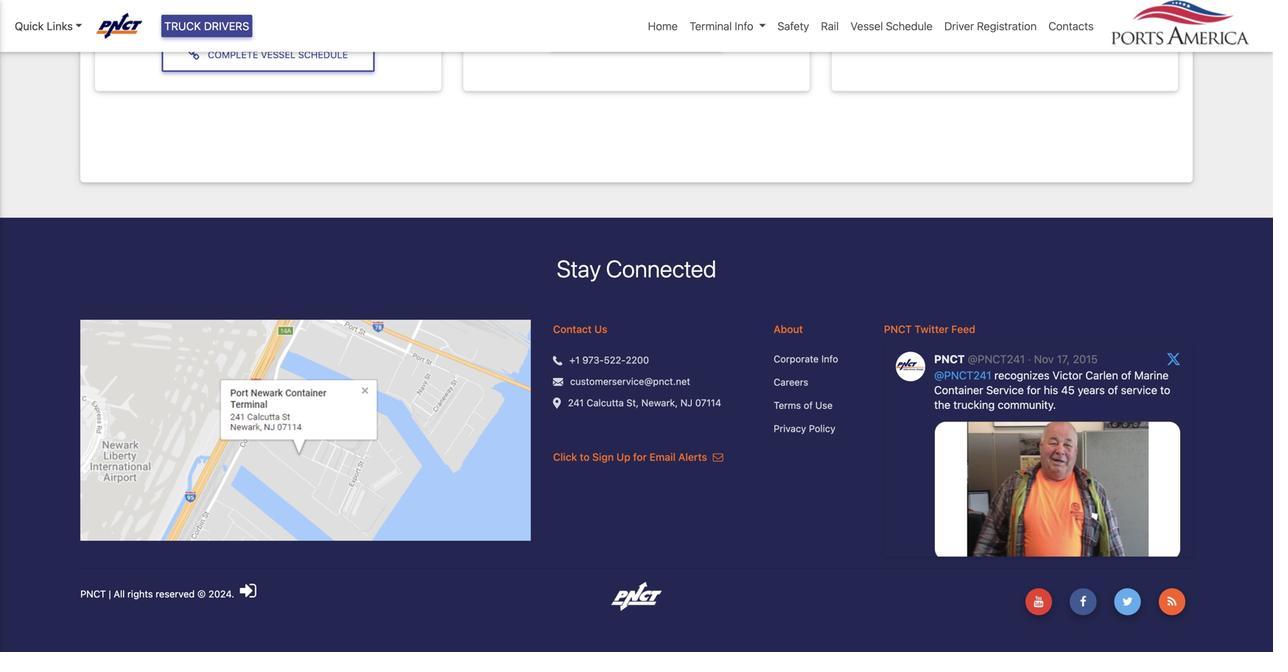 Task type: describe. For each thing, give the bounding box(es) containing it.
973-
[[583, 355, 604, 366]]

complete
[[208, 49, 258, 60]]

info for terminal info
[[735, 19, 754, 32]]

links
[[47, 19, 73, 32]]

driver
[[945, 19, 975, 32]]

pnct for pnct | all rights reserved © 2024.
[[80, 589, 106, 600]]

quick
[[15, 19, 44, 32]]

careers
[[774, 377, 809, 388]]

connected
[[606, 255, 717, 283]]

truck drivers link
[[161, 15, 252, 37]]

|
[[109, 589, 111, 600]]

rail link
[[816, 12, 845, 40]]

reserved
[[156, 589, 195, 600]]

sign in image
[[240, 581, 256, 600]]

vessel schedule link
[[845, 12, 939, 40]]

privacy
[[774, 423, 807, 434]]

for
[[633, 451, 647, 463]]

info for corporate info
[[822, 354, 839, 365]]

pnct for pnct twitter feed
[[884, 323, 912, 335]]

up
[[617, 451, 631, 463]]

complete vessel schedule link
[[162, 37, 375, 72]]

nj
[[681, 397, 693, 408]]

safety
[[778, 19, 810, 32]]

2200
[[626, 355, 649, 366]]

careers link
[[774, 375, 862, 390]]

twitter
[[915, 323, 949, 335]]

terms of use link
[[774, 399, 862, 413]]

calcutta
[[587, 397, 624, 408]]

click to sign up for email alerts link
[[553, 451, 724, 463]]

driver registration link
[[939, 12, 1043, 40]]

+1 973-522-2200
[[570, 355, 649, 366]]

terminal
[[690, 19, 732, 32]]

pnct | all rights reserved © 2024.
[[80, 589, 237, 600]]

241 calcutta st, newark, nj 07114
[[568, 397, 722, 408]]

corporate
[[774, 354, 819, 365]]

stay connected
[[557, 255, 717, 283]]

quick links
[[15, 19, 73, 32]]

pnct twitter feed
[[884, 323, 976, 335]]

newark,
[[642, 397, 678, 408]]

terms of use
[[774, 400, 833, 411]]

+1 973-522-2200 link
[[570, 353, 649, 368]]

truck
[[164, 19, 201, 32]]

1 vertical spatial vessel
[[261, 49, 296, 60]]



Task type: vqa. For each thing, say whether or not it's contained in the screenshot.
Is
no



Task type: locate. For each thing, give the bounding box(es) containing it.
1 horizontal spatial vessel
[[851, 19, 883, 32]]

0 horizontal spatial pnct
[[80, 589, 106, 600]]

contact
[[553, 323, 592, 335]]

envelope o image
[[713, 452, 724, 463]]

drivers
[[204, 19, 249, 32]]

241
[[568, 397, 584, 408]]

1 horizontal spatial info
[[822, 354, 839, 365]]

quick links link
[[15, 18, 82, 34]]

click
[[553, 451, 577, 463]]

info up careers link
[[822, 354, 839, 365]]

pnct left twitter
[[884, 323, 912, 335]]

policy
[[809, 423, 836, 434]]

terminal info link
[[684, 12, 772, 40]]

to
[[580, 451, 590, 463]]

home
[[648, 19, 678, 32]]

of
[[804, 400, 813, 411]]

0 vertical spatial schedule
[[886, 19, 933, 32]]

rail
[[821, 19, 839, 32]]

contacts
[[1049, 19, 1094, 32]]

customerservice@pnct.net link
[[570, 375, 691, 389]]

522-
[[604, 355, 626, 366]]

feed
[[952, 323, 976, 335]]

privacy policy link
[[774, 422, 862, 436]]

pnct left "|"
[[80, 589, 106, 600]]

contact us
[[553, 323, 608, 335]]

schedule
[[886, 19, 933, 32], [298, 49, 348, 60]]

us
[[595, 323, 608, 335]]

vessel
[[851, 19, 883, 32], [261, 49, 296, 60]]

0 vertical spatial info
[[735, 19, 754, 32]]

1 vertical spatial pnct
[[80, 589, 106, 600]]

vessel schedule
[[851, 19, 933, 32]]

1 horizontal spatial pnct
[[884, 323, 912, 335]]

info
[[735, 19, 754, 32], [822, 354, 839, 365]]

alerts
[[679, 451, 708, 463]]

1 vertical spatial info
[[822, 354, 839, 365]]

link image
[[188, 49, 205, 61]]

customerservice@pnct.net
[[570, 376, 691, 387]]

0 horizontal spatial schedule
[[298, 49, 348, 60]]

driver registration
[[945, 19, 1037, 32]]

info right terminal
[[735, 19, 754, 32]]

©
[[197, 589, 206, 600]]

terminal info
[[690, 19, 754, 32]]

st,
[[627, 397, 639, 408]]

home link
[[642, 12, 684, 40]]

corporate info link
[[774, 352, 862, 366]]

+1
[[570, 355, 580, 366]]

corporate info
[[774, 354, 839, 365]]

privacy policy
[[774, 423, 836, 434]]

sign
[[593, 451, 614, 463]]

email
[[650, 451, 676, 463]]

pnct
[[884, 323, 912, 335], [80, 589, 106, 600]]

07114
[[696, 397, 722, 408]]

vessel right complete
[[261, 49, 296, 60]]

0 vertical spatial vessel
[[851, 19, 883, 32]]

contacts link
[[1043, 12, 1100, 40]]

safety link
[[772, 12, 816, 40]]

241 calcutta st, newark, nj 07114 link
[[568, 396, 722, 410]]

0 vertical spatial pnct
[[884, 323, 912, 335]]

click to sign up for email alerts
[[553, 451, 710, 463]]

0 horizontal spatial info
[[735, 19, 754, 32]]

2024.
[[209, 589, 234, 600]]

0 horizontal spatial vessel
[[261, 49, 296, 60]]

1 horizontal spatial schedule
[[886, 19, 933, 32]]

1 vertical spatial schedule
[[298, 49, 348, 60]]

complete vessel schedule
[[205, 49, 348, 60]]

about
[[774, 323, 803, 335]]

stay
[[557, 255, 601, 283]]

registration
[[978, 19, 1037, 32]]

all
[[114, 589, 125, 600]]

use
[[816, 400, 833, 411]]

vessel right rail "link"
[[851, 19, 883, 32]]

terms
[[774, 400, 801, 411]]

truck drivers
[[164, 19, 249, 32]]

rights
[[127, 589, 153, 600]]



